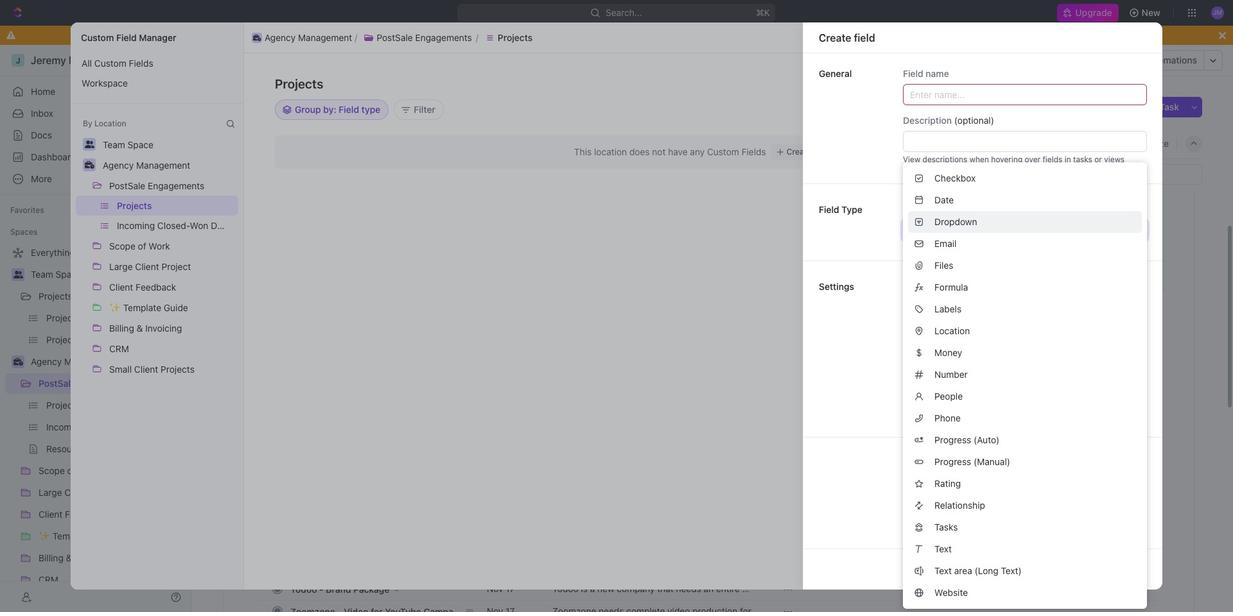 Task type: describe. For each thing, give the bounding box(es) containing it.
you
[[495, 30, 510, 40]]

rating button
[[908, 473, 1142, 495]]

tree inside sidebar navigation
[[5, 243, 180, 613]]

workspace. inside visible to guests custom fields can be hidden or shown to guests in your workspace.
[[926, 407, 969, 417]]

0 horizontal spatial tasks
[[926, 306, 946, 316]]

when inside required in tasks required custom fields must be filled out when creating tasks in all the locations where the custom field is used in your workspace.
[[1080, 296, 1100, 305]]

area
[[955, 566, 973, 577]]

client feedback button
[[103, 277, 182, 297]]

dashboards
[[31, 152, 81, 163]]

1 vertical spatial agency management
[[103, 160, 190, 171]]

design.
[[677, 596, 708, 607]]

customize
[[1124, 138, 1169, 149]]

team space for "team space" button
[[103, 139, 153, 150]]

won
[[190, 220, 208, 231]]

create for create new field
[[1056, 78, 1084, 89]]

management down business time icon
[[249, 55, 303, 66]]

customize button
[[1107, 135, 1173, 153]]

⌘k
[[757, 7, 771, 18]]

0 vertical spatial agency management
[[265, 32, 352, 43]]

1 horizontal spatial to
[[956, 382, 965, 393]]

phone
[[935, 413, 961, 424]]

scope of work button
[[103, 236, 176, 256]]

tasks
[[935, 522, 958, 533]]

space for "team space" button
[[128, 139, 153, 150]]

search...
[[606, 7, 643, 18]]

add existing field
[[962, 78, 1036, 89]]

can
[[980, 396, 993, 406]]

custom field manager
[[81, 32, 176, 43]]

is inside yodoo is a new company that needs an entire brand package including logo design.
[[581, 584, 588, 595]]

this location does not have any custom fields
[[574, 146, 766, 157]]

progress (auto) button
[[908, 430, 1142, 452]]

inbox link
[[5, 103, 180, 124]]

custom inside pinned pinned custom fields will always be displayed in task view, even if empty.
[[953, 351, 981, 361]]

manager
[[139, 32, 176, 43]]

progress for progress (manual)
[[935, 457, 972, 468]]

needs
[[676, 584, 701, 595]]

new button
[[1124, 3, 1169, 23]]

of
[[138, 241, 146, 252]]

fields inside button
[[129, 58, 153, 69]]

creating
[[1102, 296, 1131, 305]]

1 vertical spatial agency management link
[[31, 352, 177, 373]]

text for text area (long text)
[[935, 566, 952, 577]]

add for add existing field
[[962, 78, 979, 89]]

2 required from the top
[[926, 296, 959, 305]]

crm
[[109, 344, 129, 355]]

1 the from the left
[[967, 306, 978, 316]]

0 horizontal spatial to
[[535, 30, 544, 40]]

list containing postsale engagements
[[71, 175, 243, 380]]

0 horizontal spatial when
[[970, 155, 989, 164]]

needs
[[303, 138, 330, 149]]

client for small
[[134, 364, 158, 375]]

(manual)
[[974, 457, 1011, 468]]

number button
[[908, 364, 1142, 386]]

add existing field button
[[955, 74, 1044, 94]]

text area (long text) button
[[908, 561, 1142, 583]]

create for create one
[[787, 147, 812, 157]]

team for team space link
[[31, 269, 53, 280]]

client inside button
[[109, 282, 133, 293]]

list containing all custom fields
[[71, 53, 243, 93]]

0 horizontal spatial field
[[854, 32, 875, 43]]

one
[[814, 147, 827, 157]]

field left name
[[903, 68, 924, 79]]

view,
[[1123, 351, 1141, 361]]

workspace button
[[76, 73, 238, 93]]

billing
[[109, 323, 134, 334]]

an
[[704, 584, 714, 595]]

1 vertical spatial projects button
[[111, 196, 238, 216]]

new
[[1142, 7, 1161, 18]]

a
[[590, 584, 595, 595]]

field inside required in tasks required custom fields must be filled out when creating tasks in all the locations where the custom field is used in your workspace.
[[1084, 306, 1101, 316]]

by
[[83, 119, 92, 128]]

task inside pinned pinned custom fields will always be displayed in task view, even if empty.
[[1104, 351, 1121, 361]]

field for add existing field
[[1017, 78, 1036, 89]]

labels button
[[908, 299, 1142, 321]]

-
[[319, 584, 324, 595]]

Search tasks... text field
[[1073, 165, 1202, 184]]

home
[[31, 86, 55, 97]]

space for team space link
[[56, 269, 82, 280]]

projects inside button
[[161, 364, 195, 375]]

project inside button
[[162, 261, 191, 272]]

your inside visible to guests custom fields can be hidden or shown to guests in your workspace.
[[1114, 396, 1130, 406]]

projects down /
[[275, 76, 323, 91]]

enable
[[680, 30, 709, 40]]

deals
[[211, 220, 234, 231]]

closed-
[[157, 220, 190, 231]]

location inside button
[[935, 326, 970, 337]]

agency management /
[[216, 55, 312, 66]]

descriptions
[[923, 155, 968, 164]]

all custom fields button
[[76, 53, 238, 73]]

small client projects
[[109, 364, 195, 375]]

1 vertical spatial guests
[[1078, 396, 1103, 406]]

feedback
[[136, 282, 176, 293]]

overview
[[240, 138, 279, 149]]

(optional)
[[954, 115, 994, 126]]

list containing agency management
[[249, 30, 1139, 45]]

0 vertical spatial postsale engagements link
[[314, 53, 431, 68]]

user group image
[[13, 271, 23, 279]]

this
[[574, 146, 592, 157]]

hide
[[715, 30, 735, 40]]

upgrade link
[[1058, 4, 1119, 22]]

Type text field
[[911, 221, 1124, 240]]

text area (long text)
[[935, 566, 1022, 577]]

be for guests
[[995, 396, 1005, 406]]

management down "team space" button
[[136, 160, 190, 171]]

formula button
[[908, 277, 1142, 299]]

business time image
[[13, 358, 23, 366]]

is inside required in tasks required custom fields must be filled out when creating tasks in all the locations where the custom field is used in your workspace.
[[1103, 306, 1109, 316]]

relationship button
[[908, 495, 1142, 517]]

progress (manual)
[[935, 457, 1011, 468]]

field down one
[[819, 204, 839, 215]]

work
[[149, 241, 170, 252]]

field name
[[903, 68, 949, 79]]

empty.
[[953, 362, 977, 372]]

1 vertical spatial postsale engagements link
[[39, 374, 144, 394]]

scope of work
[[109, 241, 170, 252]]

view descriptions when hovering over fields in tasks or views
[[903, 155, 1125, 164]]

(auto)
[[974, 435, 1000, 446]]

will
[[1007, 351, 1019, 361]]

0 horizontal spatial guests
[[967, 382, 995, 393]]

create one button
[[771, 145, 833, 160]]

2 the from the left
[[1040, 306, 1052, 316]]

files button
[[908, 255, 1142, 277]]

be inside required in tasks required custom fields must be filled out when creating tasks in all the locations where the custom field is used in your workspace.
[[1035, 296, 1044, 305]]

projects link
[[39, 287, 144, 307]]

browser
[[577, 30, 612, 40]]

progress (manual) button
[[908, 452, 1142, 473]]

workspace
[[82, 78, 128, 89]]

project health link
[[404, 135, 467, 153]]

formula
[[935, 282, 968, 293]]

where
[[1016, 306, 1038, 316]]

✨ template guide
[[109, 303, 188, 313]]

template
[[123, 303, 161, 313]]

1 required from the top
[[926, 281, 963, 292]]

used
[[1112, 306, 1129, 316]]

favorites button
[[5, 203, 49, 218]]

field type
[[819, 204, 863, 215]]

existing
[[982, 78, 1015, 89]]

agency inside sidebar navigation
[[31, 357, 62, 367]]

list containing team space
[[71, 134, 243, 380]]

yodoo for yodoo - brand package
[[290, 584, 317, 595]]



Task type: vqa. For each thing, say whether or not it's contained in the screenshot.
want at top left
yes



Task type: locate. For each thing, give the bounding box(es) containing it.
1 horizontal spatial projects button
[[478, 30, 539, 45]]

fields left create one button
[[742, 146, 766, 157]]

guests up the can on the right
[[967, 382, 995, 393]]

postsale engagements
[[377, 32, 472, 43], [330, 55, 428, 66], [223, 96, 415, 117], [109, 181, 205, 191], [39, 378, 136, 389]]

1 vertical spatial your
[[1114, 396, 1130, 406]]

task left view,
[[1104, 351, 1121, 361]]

0 vertical spatial create
[[819, 32, 852, 43]]

money button
[[908, 342, 1142, 364]]

or for when
[[1095, 155, 1102, 164]]

field
[[854, 32, 875, 43], [1017, 78, 1036, 89], [1106, 78, 1125, 89]]

1 vertical spatial be
[[1048, 351, 1057, 361]]

2 vertical spatial tasks
[[926, 306, 946, 316]]

new inside yodoo is a new company that needs an entire brand package including logo design.
[[598, 584, 615, 595]]

or for guests
[[1034, 396, 1041, 406]]

postsale engagements button
[[357, 30, 478, 45], [103, 175, 210, 196]]

field up the all custom fields
[[116, 32, 137, 43]]

tasks button
[[908, 517, 1142, 539]]

be for custom
[[1048, 351, 1057, 361]]

yodoo up brand
[[552, 584, 579, 595]]

1 type from the left
[[842, 204, 863, 215]]

be inside visible to guests custom fields can be hidden or shown to guests in your workspace.
[[995, 396, 1005, 406]]

when left hovering
[[970, 155, 989, 164]]

the down filled
[[1040, 306, 1052, 316]]

2 vertical spatial create
[[787, 147, 812, 157]]

type inside dropdown button
[[903, 204, 924, 215]]

brand
[[326, 584, 351, 595]]

in inside pinned pinned custom fields will always be displayed in task view, even if empty.
[[1096, 351, 1102, 361]]

in inside visible to guests custom fields can be hidden or shown to guests in your workspace.
[[1105, 396, 1111, 406]]

1 horizontal spatial new
[[1086, 78, 1104, 89]]

team inside team space link
[[31, 269, 53, 280]]

dashboards link
[[5, 147, 180, 168]]

the right all
[[967, 306, 978, 316]]

create
[[819, 32, 852, 43], [1056, 78, 1084, 89], [787, 147, 812, 157]]

location right "by"
[[94, 119, 126, 128]]

1 horizontal spatial project
[[407, 138, 437, 149]]

website button
[[908, 583, 1142, 605]]

description (optional)
[[903, 115, 994, 126]]

postsale engagements link down crm
[[39, 374, 144, 394]]

management up /
[[298, 32, 352, 43]]

1 vertical spatial client
[[109, 282, 133, 293]]

your inside required in tasks required custom fields must be filled out when creating tasks in all the locations where the custom field is used in your workspace.
[[926, 317, 942, 327]]

if
[[946, 362, 950, 372]]

required down files
[[926, 281, 963, 292]]

agency
[[265, 32, 296, 43], [216, 55, 247, 66], [103, 160, 134, 171], [31, 357, 62, 367]]

1 progress from the top
[[935, 435, 972, 446]]

Search... text field
[[1001, 105, 1124, 115]]

0 vertical spatial progress
[[935, 435, 972, 446]]

settings
[[819, 281, 854, 292]]

fields left will
[[984, 351, 1005, 361]]

0 horizontal spatial postsale engagements link
[[39, 374, 144, 394]]

team for "team space" button
[[103, 139, 125, 150]]

postsale inside sidebar navigation
[[39, 378, 76, 389]]

tree
[[5, 243, 180, 613]]

package
[[354, 584, 390, 595]]

progress for progress (auto)
[[935, 435, 972, 446]]

new up search... text field
[[1086, 78, 1104, 89]]

agency management button down the by location
[[97, 155, 196, 175]]

be
[[1035, 296, 1044, 305], [1048, 351, 1057, 361], [995, 396, 1005, 406]]

project left health
[[407, 138, 437, 149]]

0 vertical spatial location
[[94, 119, 126, 128]]

2 horizontal spatial to
[[1069, 396, 1076, 406]]

create one
[[787, 147, 827, 157]]

0 vertical spatial pinned
[[926, 337, 955, 348]]

engagements inside tree
[[78, 378, 136, 389]]

relationship
[[935, 500, 985, 511]]

1 vertical spatial add
[[1141, 102, 1158, 112]]

1 horizontal spatial the
[[1040, 306, 1052, 316]]

1 vertical spatial agency management button
[[97, 155, 196, 175]]

enable
[[546, 30, 575, 40]]

1 text from the top
[[935, 544, 952, 555]]

want
[[512, 30, 533, 40]]

custom inside visible to guests custom fields can be hidden or shown to guests in your workspace.
[[926, 396, 954, 406]]

1 vertical spatial new
[[598, 584, 615, 595]]

required down formula at the top of page
[[926, 296, 959, 305]]

0 horizontal spatial agency management button
[[97, 155, 196, 175]]

0 vertical spatial space
[[128, 139, 153, 150]]

0 horizontal spatial add
[[962, 78, 979, 89]]

create up general
[[819, 32, 852, 43]]

1 vertical spatial to
[[956, 382, 965, 393]]

new right a
[[598, 584, 615, 595]]

text down tasks
[[935, 544, 952, 555]]

text left area
[[935, 566, 952, 577]]

0 horizontal spatial or
[[1034, 396, 1041, 406]]

1 horizontal spatial guests
[[1078, 396, 1103, 406]]

2 vertical spatial be
[[995, 396, 1005, 406]]

2 progress from the top
[[935, 457, 972, 468]]

upgrade
[[1076, 7, 1112, 18]]

hovering
[[991, 155, 1023, 164]]

0 vertical spatial your
[[926, 317, 942, 327]]

team space inside team space link
[[31, 269, 82, 280]]

2 horizontal spatial create
[[1056, 78, 1084, 89]]

fields inside pinned pinned custom fields will always be displayed in task view, even if empty.
[[984, 351, 1005, 361]]

custom inside button
[[94, 58, 126, 69]]

0 vertical spatial required
[[926, 281, 963, 292]]

progress down phone
[[935, 435, 972, 446]]

locations
[[980, 306, 1013, 316]]

1 horizontal spatial field
[[1017, 78, 1036, 89]]

team space down the by location
[[103, 139, 153, 150]]

yodoo left the -
[[290, 584, 317, 595]]

1 horizontal spatial type
[[903, 204, 924, 215]]

team inside "team space" button
[[103, 139, 125, 150]]

team right user group image
[[31, 269, 53, 280]]

fields inside visible to guests custom fields can be hidden or shown to guests in your workspace.
[[957, 396, 978, 406]]

0 vertical spatial team space
[[103, 139, 153, 150]]

2 horizontal spatial tasks
[[1074, 155, 1093, 164]]

text for text
[[935, 544, 952, 555]]

package
[[579, 596, 614, 607]]

agency management down "team space" button
[[103, 160, 190, 171]]

new
[[1086, 78, 1104, 89], [598, 584, 615, 595]]

1 horizontal spatial yodoo
[[552, 584, 579, 595]]

1 vertical spatial is
[[581, 584, 588, 595]]

0 horizontal spatial postsale engagements button
[[103, 175, 210, 196]]

projects up incoming
[[117, 200, 152, 211]]

task up the customize
[[1160, 102, 1179, 112]]

email
[[935, 238, 957, 249]]

progress up the rating
[[935, 457, 972, 468]]

hidden
[[1007, 396, 1032, 406]]

2 horizontal spatial be
[[1048, 351, 1057, 361]]

0 vertical spatial postsale engagements button
[[357, 30, 478, 45]]

progress
[[935, 435, 972, 446], [935, 457, 972, 468]]

0 vertical spatial project
[[407, 138, 437, 149]]

guide
[[164, 303, 188, 313]]

0 vertical spatial agency management button
[[249, 30, 355, 45]]

management inside tree
[[64, 357, 118, 367]]

agency management link down billing
[[31, 352, 177, 373]]

projects inside sidebar navigation
[[39, 291, 72, 302]]

2 vertical spatial client
[[134, 364, 158, 375]]

create for create field
[[819, 32, 852, 43]]

do you want to enable browser notifications? enable hide this
[[481, 30, 753, 40]]

all custom fields
[[82, 58, 153, 69]]

field for create new field
[[1106, 78, 1125, 89]]

0 horizontal spatial is
[[581, 584, 588, 595]]

2 horizontal spatial field
[[1106, 78, 1125, 89]]

team space link
[[31, 265, 177, 285]]

business time image
[[253, 34, 261, 41]]

have
[[668, 146, 688, 157]]

agency management link down business time icon
[[200, 53, 307, 68]]

guests right 'shown'
[[1078, 396, 1103, 406]]

billing & invoicing button
[[103, 318, 188, 339]]

small client projects button
[[103, 359, 200, 380]]

1 vertical spatial required
[[926, 296, 959, 305]]

required in tasks required custom fields must be filled out when creating tasks in all the locations where the custom field is used in your workspace.
[[926, 281, 1138, 327]]

be right the can on the right
[[995, 396, 1005, 406]]

type button
[[903, 204, 1147, 241]]

add
[[962, 78, 979, 89], [1141, 102, 1158, 112]]

space inside button
[[128, 139, 153, 150]]

0 horizontal spatial space
[[56, 269, 82, 280]]

postsale engagements link right /
[[314, 53, 431, 68]]

1 horizontal spatial space
[[128, 139, 153, 150]]

management down crm
[[64, 357, 118, 367]]

2 text from the top
[[935, 566, 952, 577]]

1 horizontal spatial your
[[1114, 396, 1130, 406]]

website
[[935, 588, 968, 599]]

0 vertical spatial projects button
[[478, 30, 539, 45]]

team space for team space link
[[31, 269, 82, 280]]

1 horizontal spatial or
[[1095, 155, 1102, 164]]

1 horizontal spatial postsale engagements link
[[314, 53, 431, 68]]

agency management down crm
[[31, 357, 118, 367]]

1 horizontal spatial when
[[1080, 296, 1100, 305]]

fields inside required in tasks required custom fields must be filled out when creating tasks in all the locations where the custom field is used in your workspace.
[[991, 296, 1013, 305]]

the
[[967, 306, 978, 316], [1040, 306, 1052, 316]]

assignment
[[333, 138, 383, 149]]

favorites
[[10, 206, 44, 215]]

0 horizontal spatial project
[[162, 261, 191, 272]]

text inside button
[[935, 566, 952, 577]]

or left 'shown'
[[1034, 396, 1041, 406]]

tasks up locations
[[976, 281, 997, 292]]

yodoo is a new company that needs an entire brand package including logo design. button
[[545, 578, 768, 607]]

location
[[594, 146, 627, 157]]

0 vertical spatial agency management link
[[200, 53, 307, 68]]

0 horizontal spatial location
[[94, 119, 126, 128]]

new inside button
[[1086, 78, 1104, 89]]

1 horizontal spatial location
[[935, 326, 970, 337]]

money
[[935, 348, 963, 358]]

1 vertical spatial postsale engagements button
[[103, 175, 210, 196]]

0 horizontal spatial projects button
[[111, 196, 238, 216]]

is
[[1103, 306, 1109, 316], [581, 584, 588, 595]]

visible to guests custom fields can be hidden or shown to guests in your workspace.
[[926, 382, 1130, 417]]

2 vertical spatial agency management
[[31, 357, 118, 367]]

text inside button
[[935, 544, 952, 555]]

1 vertical spatial or
[[1034, 396, 1041, 406]]

workspace.
[[945, 317, 987, 327], [926, 407, 969, 417]]

projects down team space link
[[39, 291, 72, 302]]

when right out
[[1080, 296, 1100, 305]]

1 horizontal spatial task
[[1160, 102, 1179, 112]]

field left used
[[1084, 306, 1101, 316]]

/
[[309, 55, 312, 66]]

list
[[249, 30, 1139, 45], [71, 53, 243, 93], [71, 134, 243, 380], [71, 175, 243, 380], [71, 196, 243, 236]]

1 horizontal spatial agency management link
[[200, 53, 307, 68]]

space inside sidebar navigation
[[56, 269, 82, 280]]

team space right user group image
[[31, 269, 82, 280]]

large
[[109, 261, 133, 272]]

yodoo inside yodoo is a new company that needs an entire brand package including logo design.
[[552, 584, 579, 595]]

&
[[137, 323, 143, 334]]

location down all
[[935, 326, 970, 337]]

invoicing
[[145, 323, 182, 334]]

your down labels on the right
[[926, 317, 942, 327]]

create left one
[[787, 147, 812, 157]]

add task
[[1141, 102, 1179, 112]]

checkbox button
[[908, 168, 1142, 190]]

2 vertical spatial to
[[1069, 396, 1076, 406]]

brand
[[552, 596, 577, 607]]

tree containing team space
[[5, 243, 180, 613]]

progress inside button
[[935, 435, 972, 446]]

fields up workspace "button"
[[129, 58, 153, 69]]

notifications?
[[614, 30, 671, 40]]

(long
[[975, 566, 999, 577]]

or left views
[[1095, 155, 1102, 164]]

is left used
[[1103, 306, 1109, 316]]

list containing projects
[[71, 196, 243, 236]]

including
[[617, 596, 654, 607]]

people
[[935, 391, 963, 402]]

0 vertical spatial add
[[962, 78, 979, 89]]

space
[[128, 139, 153, 150], [56, 269, 82, 280]]

client up client feedback button
[[135, 261, 159, 272]]

0 horizontal spatial new
[[598, 584, 615, 595]]

1 horizontal spatial team space
[[103, 139, 153, 150]]

or inside visible to guests custom fields can be hidden or shown to guests in your workspace.
[[1034, 396, 1041, 406]]

needs assignment link
[[301, 135, 383, 153]]

to down the number
[[956, 382, 965, 393]]

add for add task
[[1141, 102, 1158, 112]]

0 vertical spatial tasks
[[1074, 155, 1093, 164]]

all
[[82, 58, 92, 69]]

type
[[842, 204, 863, 215], [903, 204, 924, 215]]

1 vertical spatial pinned
[[926, 351, 951, 361]]

1 vertical spatial workspace.
[[926, 407, 969, 417]]

that
[[657, 584, 674, 595]]

client down 'large'
[[109, 282, 133, 293]]

0 horizontal spatial create
[[787, 147, 812, 157]]

your down view,
[[1114, 396, 1130, 406]]

1 horizontal spatial is
[[1103, 306, 1109, 316]]

agency management up /
[[265, 32, 352, 43]]

client for large
[[135, 261, 159, 272]]

small
[[109, 364, 132, 375]]

add left existing
[[962, 78, 979, 89]]

workspace. down all
[[945, 317, 987, 327]]

project down work
[[162, 261, 191, 272]]

projects button up incoming closed-won deals
[[111, 196, 238, 216]]

projects right do
[[498, 32, 533, 43]]

1 horizontal spatial tasks
[[976, 281, 997, 292]]

to right want at top
[[535, 30, 544, 40]]

views
[[1105, 155, 1125, 164]]

yodoo for yodoo is a new company that needs an entire brand package including logo design.
[[552, 584, 579, 595]]

1 vertical spatial tasks
[[976, 281, 997, 292]]

large client project
[[109, 261, 191, 272]]

None text field
[[903, 131, 1147, 152]]

add up the customize
[[1141, 102, 1158, 112]]

progress inside button
[[935, 457, 972, 468]]

text)
[[1001, 566, 1022, 577]]

sidebar navigation
[[0, 45, 192, 613]]

✨
[[109, 303, 121, 313]]

to right 'shown'
[[1069, 396, 1076, 406]]

agency management button up /
[[249, 30, 355, 45]]

0 vertical spatial to
[[535, 30, 544, 40]]

0 vertical spatial workspace.
[[945, 317, 987, 327]]

2 type from the left
[[903, 204, 924, 215]]

1 pinned from the top
[[926, 337, 955, 348]]

1 horizontal spatial agency management button
[[249, 30, 355, 45]]

0 vertical spatial when
[[970, 155, 989, 164]]

client right small
[[134, 364, 158, 375]]

be right always
[[1048, 351, 1057, 361]]

tasks left all
[[926, 306, 946, 316]]

1 vertical spatial text
[[935, 566, 952, 577]]

yodoo - brand package
[[290, 584, 390, 595]]

incoming closed-won deals button
[[111, 216, 238, 236]]

guests
[[967, 382, 995, 393], [1078, 396, 1103, 406]]

fields up locations
[[991, 296, 1013, 305]]

pinned
[[926, 337, 955, 348], [926, 351, 951, 361]]

0 vertical spatial team
[[103, 139, 125, 150]]

agency management inside sidebar navigation
[[31, 357, 118, 367]]

0 vertical spatial new
[[1086, 78, 1104, 89]]

0 vertical spatial or
[[1095, 155, 1102, 164]]

tasks right fields on the top right of the page
[[1074, 155, 1093, 164]]

0 horizontal spatial yodoo
[[290, 584, 317, 595]]

create up search... text field
[[1056, 78, 1084, 89]]

name
[[926, 68, 949, 79]]

Enter name... text field
[[903, 84, 1147, 105]]

be left filled
[[1035, 296, 1044, 305]]

out
[[1066, 296, 1078, 305]]

create new field button
[[1048, 74, 1133, 94]]

0 vertical spatial text
[[935, 544, 952, 555]]

dropdown button
[[908, 211, 1142, 233]]

fields left the can on the right
[[957, 396, 978, 406]]

does
[[630, 146, 650, 157]]

task inside add task button
[[1160, 102, 1179, 112]]

2 pinned from the top
[[926, 351, 951, 361]]

1 horizontal spatial be
[[1035, 296, 1044, 305]]

0 horizontal spatial team space
[[31, 269, 82, 280]]

location
[[94, 119, 126, 128], [935, 326, 970, 337]]

0 horizontal spatial task
[[1104, 351, 1121, 361]]

workspace. inside required in tasks required custom fields must be filled out when creating tasks in all the locations where the custom field is used in your workspace.
[[945, 317, 987, 327]]

0 vertical spatial guests
[[967, 382, 995, 393]]

automations button
[[1137, 51, 1204, 70]]

be inside pinned pinned custom fields will always be displayed in task view, even if empty.
[[1048, 351, 1057, 361]]

workspace. down people
[[926, 407, 969, 417]]

is left a
[[581, 584, 588, 595]]

team down the by location
[[103, 139, 125, 150]]

postsale engagements inside tree
[[39, 378, 136, 389]]

0 vertical spatial is
[[1103, 306, 1109, 316]]

by location
[[83, 119, 126, 128]]

team space inside button
[[103, 139, 153, 150]]

projects down invoicing on the bottom of the page
[[161, 364, 195, 375]]

projects button left enable at the left top of page
[[478, 30, 539, 45]]

1 vertical spatial space
[[56, 269, 82, 280]]

fields
[[129, 58, 153, 69], [742, 146, 766, 157], [991, 296, 1013, 305], [984, 351, 1005, 361], [957, 396, 978, 406]]

1 vertical spatial location
[[935, 326, 970, 337]]



